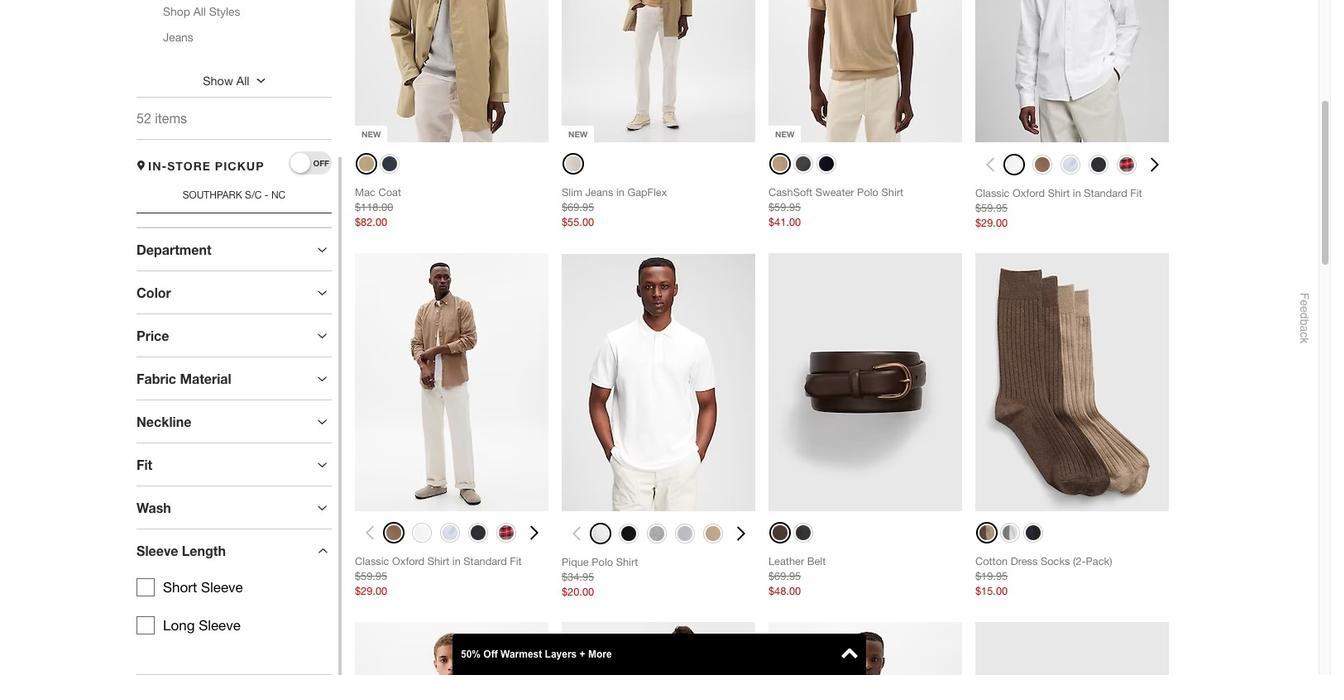 Task type: locate. For each thing, give the bounding box(es) containing it.
Was $19.95 text field
[[976, 570, 1008, 583]]

shop
[[163, 5, 190, 18]]

1 horizontal spatial $69.95
[[769, 570, 801, 583]]

Now $29.00 text field
[[976, 216, 1008, 231]]

0 vertical spatial classic
[[976, 187, 1010, 200]]

$69.95 inside leather belt $69.95 $48.00
[[769, 570, 801, 583]]

1 vertical spatial oxford
[[392, 556, 425, 568]]

0 horizontal spatial oxford
[[392, 556, 425, 568]]

1 vertical spatial all
[[236, 73, 249, 87]]

0 vertical spatial standard
[[1084, 187, 1128, 200]]

in
[[616, 186, 625, 199], [1073, 187, 1081, 200], [452, 556, 461, 568]]

Now $82.00 text field
[[355, 215, 393, 230]]

Was $34.95 text field
[[562, 571, 594, 584]]

1 horizontal spatial classic oxford shirt in standard fit image
[[976, 0, 1169, 143]]

Was $59.95 text field
[[769, 201, 801, 214], [976, 202, 1008, 215]]

0 horizontal spatial polo
[[592, 556, 613, 569]]

2 horizontal spatial $59.95
[[976, 202, 1008, 215]]

0 horizontal spatial standard
[[464, 556, 507, 568]]

0 horizontal spatial fui.swatches.next_button_aria_label image
[[526, 525, 542, 541]]

polo
[[857, 186, 879, 199], [592, 556, 613, 569]]

1 vertical spatial $69.95
[[769, 570, 801, 583]]

classic oxford shirt in standard fit link
[[976, 186, 1169, 201], [355, 555, 549, 570]]

0 horizontal spatial jeans
[[163, 30, 193, 44]]

50% off warmest layers + more
[[461, 649, 612, 660]]

1 horizontal spatial all
[[236, 73, 249, 87]]

show all
[[203, 73, 249, 87]]

sleeve up short sleeve checkbox
[[137, 543, 178, 559]]

1 vertical spatial standard
[[464, 556, 507, 568]]

styles
[[209, 5, 240, 18]]

short
[[163, 579, 197, 595]]

pack)
[[1086, 556, 1112, 568]]

0 vertical spatial $29.00
[[976, 217, 1008, 229]]

0 vertical spatial all
[[193, 5, 206, 18]]

$34.95
[[562, 571, 594, 584]]

0 vertical spatial fit
[[1130, 187, 1142, 200]]

shirt for $29.00 text field
[[428, 556, 450, 568]]

0 horizontal spatial leather belt image
[[769, 254, 962, 512]]

0 horizontal spatial $29.00
[[355, 585, 387, 598]]

$15.00
[[976, 585, 1008, 598]]

1 vertical spatial sleeve
[[201, 579, 243, 595]]

switch
[[289, 151, 332, 175]]

0 horizontal spatial was $59.95 text field
[[769, 201, 801, 214]]

1 horizontal spatial in
[[616, 186, 625, 199]]

0 horizontal spatial classic oxford shirt in standard fit link
[[355, 555, 549, 570]]

$69.95 up $55.00
[[562, 201, 594, 214]]

was $59.95 text field up now $29.00 text field
[[976, 202, 1008, 215]]

1 vertical spatial leather belt image
[[976, 623, 1169, 675]]

classic up now $29.00 text field
[[976, 187, 1010, 200]]

$59.95 up $29.00 text field
[[355, 570, 387, 583]]

$48.00
[[769, 585, 801, 598]]

fui.swatches.prev_button_aria_label image
[[982, 157, 998, 173], [361, 525, 378, 541]]

modern khakis in straight fit with gapflex image
[[562, 623, 755, 675]]

0 horizontal spatial fui.swatches.prev_button_aria_label image
[[361, 525, 378, 541]]

1 horizontal spatial new
[[568, 129, 588, 139]]

Now $41.00 text field
[[769, 215, 801, 230]]

s/c
[[245, 189, 262, 201]]

fui.swatches.prev_button_aria_label image up now $29.00 text field
[[982, 157, 998, 173]]

1 vertical spatial jeans
[[585, 186, 613, 199]]

2 vertical spatial sleeve
[[199, 617, 241, 633]]

1 horizontal spatial jeans
[[585, 186, 613, 199]]

show
[[203, 73, 233, 87]]

pique polo shirt image
[[562, 254, 755, 512]]

shirt
[[882, 186, 904, 199], [1048, 187, 1070, 200], [428, 556, 450, 568], [616, 556, 638, 569]]

in-
[[148, 159, 167, 173]]

long sleeve
[[163, 617, 241, 633]]

Now $55.00 text field
[[562, 215, 594, 230]]

0 vertical spatial fui.swatches.prev_button_aria_label image
[[982, 157, 998, 173]]

linen shirt image
[[769, 623, 962, 675]]

0 horizontal spatial $59.95
[[355, 570, 387, 583]]

cashsoft
[[769, 186, 813, 199]]

$69.95 inside slim jeans in gapflex $69.95 $55.00
[[562, 201, 594, 214]]

1 horizontal spatial standard
[[1084, 187, 1128, 200]]

1 horizontal spatial $59.95
[[769, 201, 801, 214]]

1 horizontal spatial $29.00
[[976, 217, 1008, 229]]

fui.swatches.prev_button_aria_label image
[[568, 526, 585, 542]]

southpark s/c - nc button
[[137, 177, 332, 213]]

2 vertical spatial fit
[[510, 556, 522, 568]]

0 vertical spatial classic oxford shirt in standard fit link
[[976, 186, 1169, 201]]

Was $69.95 text field
[[769, 570, 801, 583]]

$118.00
[[355, 201, 393, 214]]

leather belt link
[[769, 555, 962, 570]]

short sleeve
[[163, 579, 243, 595]]

2 horizontal spatial in
[[1073, 187, 1081, 200]]

1 vertical spatial classic oxford shirt in standard fit $59.95 $29.00
[[355, 556, 522, 598]]

1 vertical spatial classic oxford shirt in standard fit link
[[355, 555, 549, 570]]

1 new from the left
[[362, 129, 381, 139]]

in for $29.00 text field
[[452, 556, 461, 568]]

1 vertical spatial polo
[[592, 556, 613, 569]]

1 horizontal spatial fui.swatches.prev_button_aria_label image
[[982, 157, 998, 173]]

was $59.95 text field up $41.00
[[769, 201, 801, 214]]

was $59.95 text field for cashsoft sweater polo shirt
[[769, 201, 801, 214]]

2 horizontal spatial fui.swatches.next_button_aria_label image
[[1146, 157, 1163, 173]]

sleeve right 'long'
[[199, 617, 241, 633]]

icon_pin small image
[[137, 161, 145, 170]]

1 vertical spatial classic oxford shirt in standard fit image
[[355, 254, 549, 512]]

all-day poplin shirt in standard fit image
[[355, 623, 549, 675]]

fit for "classic oxford shirt in standard fit" link associated with now $29.00 text field
[[1130, 187, 1142, 200]]

fabric
[[137, 371, 176, 386]]

52
[[137, 111, 151, 126]]

52 items in the product grid element
[[137, 111, 187, 126]]

0 vertical spatial sleeve
[[137, 543, 178, 559]]

e up b
[[1298, 306, 1311, 313]]

0 horizontal spatial classic
[[355, 556, 389, 568]]

Now $15.00 text field
[[976, 584, 1008, 599]]

0 horizontal spatial fit
[[137, 457, 152, 472]]

Short Sleeve checkbox
[[137, 578, 155, 597]]

$29.00
[[976, 217, 1008, 229], [355, 585, 387, 598]]

all for shop
[[193, 5, 206, 18]]

jeans
[[163, 30, 193, 44], [585, 186, 613, 199]]

department button
[[137, 228, 332, 271]]

fui.swatches.next_button_aria_label image
[[1146, 157, 1163, 173], [526, 525, 542, 541], [733, 526, 749, 542]]

$69.95
[[562, 201, 594, 214], [769, 570, 801, 583]]

50% off warmest layers + more button
[[453, 634, 866, 675]]

1 horizontal spatial fit
[[510, 556, 522, 568]]

classic oxford shirt in standard fit $59.95 $29.00
[[976, 187, 1142, 229], [355, 556, 522, 598]]

1 vertical spatial fit
[[137, 457, 152, 472]]

oxford for $29.00 text field
[[392, 556, 425, 568]]

fui.swatches.prev_button_aria_label image up $59.95 text box
[[361, 525, 378, 541]]

shirt inside pique polo shirt $34.95 $20.00
[[616, 556, 638, 569]]

coat
[[379, 186, 401, 199]]

sleeve length
[[137, 543, 226, 559]]

length
[[182, 543, 226, 559]]

1 horizontal spatial classic
[[976, 187, 1010, 200]]

a
[[1298, 326, 1311, 332]]

0 vertical spatial $69.95
[[562, 201, 594, 214]]

0 vertical spatial polo
[[857, 186, 879, 199]]

0 horizontal spatial classic oxford shirt in standard fit $59.95 $29.00
[[355, 556, 522, 598]]

new up slim in the top of the page
[[568, 129, 588, 139]]

f
[[1298, 293, 1311, 300]]

material
[[180, 371, 231, 386]]

0 horizontal spatial new
[[362, 129, 381, 139]]

Now $20.00 text field
[[562, 585, 594, 600]]

2 horizontal spatial new
[[775, 129, 795, 139]]

pique polo shirt link
[[562, 556, 755, 570]]

price
[[137, 328, 169, 343]]

southpark s/c - nc
[[183, 189, 286, 201]]

socks
[[1041, 556, 1070, 568]]

0 vertical spatial classic oxford shirt in standard fit image
[[976, 0, 1169, 143]]

was $59.95 text field for classic oxford shirt in standard fit
[[976, 202, 1008, 215]]

1 horizontal spatial polo
[[857, 186, 879, 199]]

in for now $29.00 text field
[[1073, 187, 1081, 200]]

dress
[[1011, 556, 1038, 568]]

slim
[[562, 186, 582, 199]]

Now $29.00 text field
[[355, 584, 387, 599]]

$69.95 up $48.00
[[769, 570, 801, 583]]

$20.00
[[562, 586, 594, 598]]

1 horizontal spatial oxford
[[1013, 187, 1045, 200]]

sleeve for short sleeve
[[201, 579, 243, 595]]

color
[[137, 285, 171, 300]]

$41.00
[[769, 216, 801, 228]]

jeans up $69.95 text box
[[585, 186, 613, 199]]

cashsoft sweater polo shirt link
[[769, 186, 962, 200]]

d
[[1298, 313, 1311, 319]]

classic up $59.95 text box
[[355, 556, 389, 568]]

cotton dress socks (2-pack) image
[[976, 254, 1169, 512]]

fui.swatches.prev_button_aria_label image for "classic oxford shirt in standard fit" link associated with now $29.00 text field
[[982, 157, 998, 173]]

1 vertical spatial $29.00
[[355, 585, 387, 598]]

more
[[588, 649, 612, 660]]

standard
[[1084, 187, 1128, 200], [464, 556, 507, 568]]

0 horizontal spatial all
[[193, 5, 206, 18]]

long
[[163, 617, 195, 633]]

0 vertical spatial oxford
[[1013, 187, 1045, 200]]

sleeve down sleeve length "dropdown button"
[[201, 579, 243, 595]]

3 new from the left
[[775, 129, 795, 139]]

1 horizontal spatial fui.swatches.next_button_aria_label image
[[733, 526, 749, 542]]

0 horizontal spatial classic oxford shirt in standard fit image
[[355, 254, 549, 512]]

classic oxford shirt in standard fit link for $29.00 text field
[[355, 555, 549, 570]]

nc
[[271, 189, 286, 201]]

classic oxford shirt in standard fit $59.95 $29.00 for now $29.00 text field
[[976, 187, 1142, 229]]

1 vertical spatial classic
[[355, 556, 389, 568]]

polo right sweater
[[857, 186, 879, 199]]

in-store pickup
[[148, 159, 264, 173]]

slim jeans in gapflex image
[[562, 0, 755, 143]]

e
[[1298, 300, 1311, 306], [1298, 306, 1311, 313]]

slim jeans in gapflex $69.95 $55.00
[[562, 186, 667, 228]]

0 vertical spatial jeans
[[163, 30, 193, 44]]

neckline
[[137, 414, 191, 429]]

all right show
[[236, 73, 249, 87]]

classic for $29.00 text field "classic oxford shirt in standard fit" link
[[355, 556, 389, 568]]

$59.95 up $41.00
[[769, 201, 801, 214]]

1 horizontal spatial was $59.95 text field
[[976, 202, 1008, 215]]

0 horizontal spatial $69.95
[[562, 201, 594, 214]]

classic for "classic oxford shirt in standard fit" link associated with now $29.00 text field
[[976, 187, 1010, 200]]

$29.00 for $29.00 text field
[[355, 585, 387, 598]]

classic oxford shirt in standard fit link for now $29.00 text field
[[976, 186, 1169, 201]]

new up 'mac'
[[362, 129, 381, 139]]

classic oxford shirt in standard fit image
[[976, 0, 1169, 143], [355, 254, 549, 512]]

show all button
[[137, 64, 332, 97]]

2 horizontal spatial fit
[[1130, 187, 1142, 200]]

2 new from the left
[[568, 129, 588, 139]]

0 horizontal spatial in
[[452, 556, 461, 568]]

off
[[483, 649, 498, 660]]

all right shop
[[193, 5, 206, 18]]

jeans down shop
[[163, 30, 193, 44]]

new up cashsoft
[[775, 129, 795, 139]]

sleeve
[[137, 543, 178, 559], [201, 579, 243, 595], [199, 617, 241, 633]]

e up d
[[1298, 300, 1311, 306]]

0 vertical spatial classic oxford shirt in standard fit $59.95 $29.00
[[976, 187, 1142, 229]]

1 horizontal spatial classic oxford shirt in standard fit link
[[976, 186, 1169, 201]]

jeans inside slim jeans in gapflex $69.95 $55.00
[[585, 186, 613, 199]]

polo right pique
[[592, 556, 613, 569]]

classic
[[976, 187, 1010, 200], [355, 556, 389, 568]]

all
[[193, 5, 206, 18], [236, 73, 249, 87]]

1 horizontal spatial classic oxford shirt in standard fit $59.95 $29.00
[[976, 187, 1142, 229]]

c
[[1298, 332, 1311, 338]]

leather belt image
[[769, 254, 962, 512], [976, 623, 1169, 675]]

all inside button
[[236, 73, 249, 87]]

$59.95 up now $29.00 text field
[[976, 202, 1008, 215]]

1 vertical spatial fui.swatches.prev_button_aria_label image
[[361, 525, 378, 541]]



Task type: describe. For each thing, give the bounding box(es) containing it.
Was $59.95 text field
[[355, 570, 387, 583]]

50%
[[461, 649, 481, 660]]

+
[[580, 649, 585, 660]]

southpark
[[183, 189, 242, 201]]

$82.00
[[355, 216, 387, 228]]

1 horizontal spatial leather belt image
[[976, 623, 1169, 675]]

fabric material
[[137, 371, 231, 386]]

b
[[1298, 319, 1311, 326]]

classic oxford shirt in standard fit image for fui.swatches.prev_button_aria_label image related to $29.00 text field "classic oxford shirt in standard fit" link
[[355, 254, 549, 512]]

fabric material button
[[137, 357, 332, 400]]

classic oxford shirt in standard fit $59.95 $29.00 for $29.00 text field
[[355, 556, 522, 598]]

mac
[[355, 186, 376, 199]]

sweater
[[816, 186, 854, 199]]

mac coat $118.00 $82.00
[[355, 186, 401, 228]]

shop all styles link
[[163, 5, 240, 18]]

layers
[[545, 649, 577, 660]]

new for slim
[[568, 129, 588, 139]]

sleeve length button
[[137, 530, 332, 572]]

department
[[137, 242, 212, 257]]

new for cashsoft
[[775, 129, 795, 139]]

fit for $29.00 text field "classic oxford shirt in standard fit" link
[[510, 556, 522, 568]]

shop all styles
[[163, 5, 240, 18]]

neckline button
[[137, 400, 332, 443]]

mac coat link
[[355, 186, 549, 200]]

shirt for now $29.00 text field
[[1048, 187, 1070, 200]]

sleeve for long sleeve
[[199, 617, 241, 633]]

standard for the fui.swatches.next_button_aria_label image associated with $29.00 text field "classic oxford shirt in standard fit" link
[[464, 556, 507, 568]]

52 items
[[137, 111, 187, 126]]

warmest
[[501, 649, 542, 660]]

cotton dress socks (2-pack) link
[[976, 555, 1169, 570]]

jeans link
[[163, 30, 193, 44]]

wash button
[[137, 487, 332, 529]]

fit button
[[137, 443, 332, 486]]

leather
[[769, 556, 804, 568]]

color button
[[137, 271, 332, 314]]

1 e from the top
[[1298, 300, 1311, 306]]

fui.swatches.prev_button_aria_label image for $29.00 text field "classic oxford shirt in standard fit" link
[[361, 525, 378, 541]]

$29.00 for now $29.00 text field
[[976, 217, 1008, 229]]

standard for the fui.swatches.next_button_aria_label image corresponding to "classic oxford shirt in standard fit" link associated with now $29.00 text field
[[1084, 187, 1128, 200]]

$59.95 for "classic oxford shirt in standard fit" link associated with now $29.00 text field fui.swatches.prev_button_aria_label image's classic oxford shirt in standard fit image
[[976, 202, 1008, 215]]

fui.swatches.next_button_aria_label image for $29.00 text field "classic oxford shirt in standard fit" link
[[526, 525, 542, 541]]

fit inside dropdown button
[[137, 457, 152, 472]]

pique polo shirt $34.95 $20.00
[[562, 556, 638, 598]]

(2-
[[1073, 556, 1086, 568]]

belt
[[807, 556, 826, 568]]

cotton dress socks (2-pack) $19.95 $15.00
[[976, 556, 1112, 598]]

shirt inside cashsoft sweater polo shirt $59.95 $41.00
[[882, 186, 904, 199]]

polo inside cashsoft sweater polo shirt $59.95 $41.00
[[857, 186, 879, 199]]

k
[[1298, 338, 1311, 344]]

$59.95 for fui.swatches.prev_button_aria_label image related to $29.00 text field "classic oxford shirt in standard fit" link's classic oxford shirt in standard fit image
[[355, 570, 387, 583]]

polo inside pique polo shirt $34.95 $20.00
[[592, 556, 613, 569]]

all for show
[[236, 73, 249, 87]]

fui.swatches.next_button_aria_label image for "classic oxford shirt in standard fit" link associated with now $29.00 text field
[[1146, 157, 1163, 173]]

$55.00
[[562, 216, 594, 228]]

new for mac
[[362, 129, 381, 139]]

pique
[[562, 556, 589, 569]]

cotton
[[976, 556, 1008, 568]]

0 vertical spatial leather belt image
[[769, 254, 962, 512]]

pickup
[[215, 159, 264, 173]]

wash
[[137, 500, 171, 515]]

sleeve inside "dropdown button"
[[137, 543, 178, 559]]

gapflex
[[628, 186, 667, 199]]

leather belt $69.95 $48.00
[[769, 556, 826, 598]]

f e e d b a c k
[[1298, 293, 1311, 344]]

fui.swatches.next_button_aria_label image for pique polo shirt link at the bottom of the page
[[733, 526, 749, 542]]

Was $118.00 text field
[[355, 201, 393, 214]]

cashsoft sweater polo shirt image
[[769, 0, 962, 143]]

price button
[[137, 314, 332, 357]]

shirt for $20.00 text box
[[616, 556, 638, 569]]

$59.95 inside cashsoft sweater polo shirt $59.95 $41.00
[[769, 201, 801, 214]]

f e e d b a c k button
[[1290, 267, 1319, 370]]

oxford for now $29.00 text field
[[1013, 187, 1045, 200]]

-
[[265, 189, 269, 201]]

cashsoft sweater polo shirt $59.95 $41.00
[[769, 186, 904, 228]]

store
[[167, 159, 211, 173]]

2 e from the top
[[1298, 306, 1311, 313]]

in inside slim jeans in gapflex $69.95 $55.00
[[616, 186, 625, 199]]

Long Sleeve checkbox
[[137, 616, 155, 635]]

$19.95
[[976, 570, 1008, 583]]

mac coat image
[[355, 0, 549, 143]]

slim jeans in gapflex link
[[562, 186, 755, 200]]

classic oxford shirt in standard fit image for "classic oxford shirt in standard fit" link associated with now $29.00 text field fui.swatches.prev_button_aria_label image
[[976, 0, 1169, 143]]

Was $69.95 text field
[[562, 201, 594, 214]]

items
[[155, 111, 187, 126]]

Now $48.00 text field
[[769, 584, 801, 599]]



Task type: vqa. For each thing, say whether or not it's contained in the screenshot.


